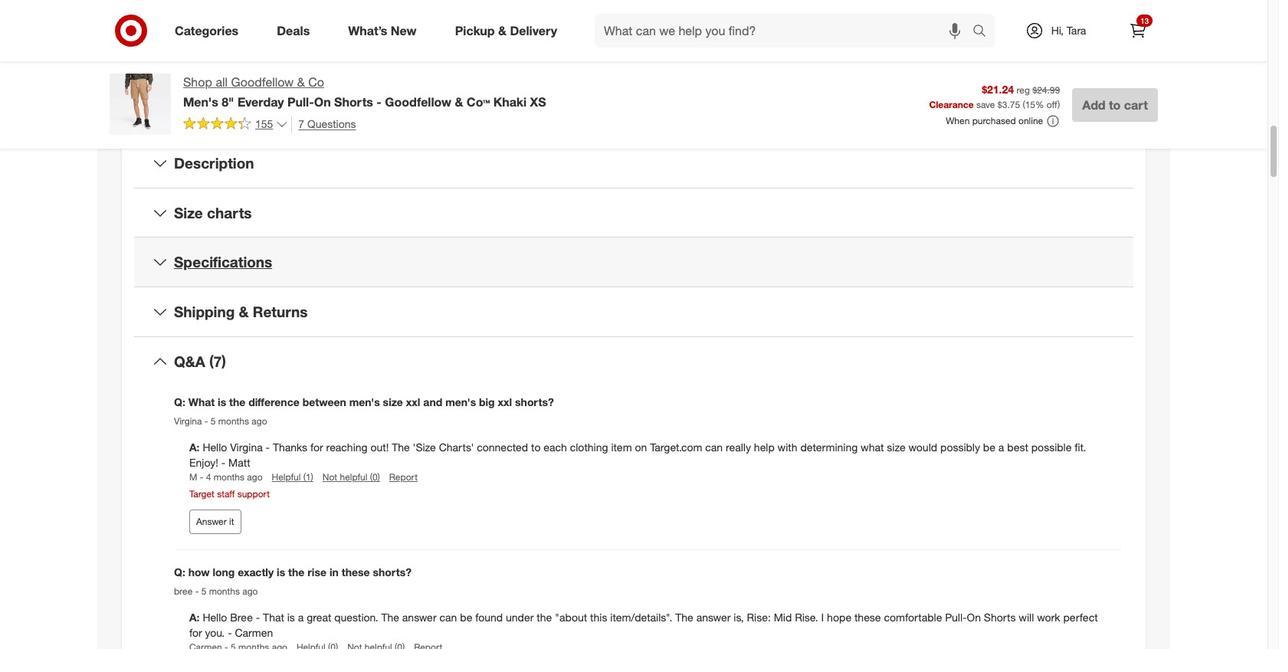 Task type: vqa. For each thing, say whether or not it's contained in the screenshot.
"Type" Button
no



Task type: describe. For each thing, give the bounding box(es) containing it.
$21.24
[[982, 83, 1015, 96]]

size inside hello virgina - thanks for reaching out! the 'size charts' connected to each clothing item on target.com can really help with determining what size would possibly be a best possible fit. enjoy! - matt
[[888, 441, 906, 454]]

image of men's 8" everday pull-on shorts - goodfellow & co™ khaki xs image
[[110, 74, 171, 135]]

support
[[237, 488, 270, 500]]

2 xxl from the left
[[498, 396, 512, 409]]

these inside hello bree - that is a great question. the answer can be found under the "about this item/details". the answer is, rise: mid rise. i hope these comfortable pull-on shorts will work perfect for you. - carmen
[[855, 611, 882, 625]]

will
[[1019, 611, 1035, 625]]

when purchased online
[[946, 115, 1044, 127]]

connected
[[477, 441, 529, 454]]

cart
[[1125, 97, 1149, 113]]

mid
[[774, 611, 792, 625]]

shorts inside hello bree - that is a great question. the answer can be found under the "about this item/details". the answer is, rise: mid rise. i hope these comfortable pull-on shorts will work perfect for you. - carmen
[[985, 611, 1016, 625]]

great
[[307, 611, 332, 625]]

pull- inside hello bree - that is a great question. the answer can be found under the "about this item/details". the answer is, rise: mid rise. i hope these comfortable pull-on shorts will work perfect for you. - carmen
[[946, 611, 967, 625]]

pull- inside shop all goodfellow & co men's 8" everday pull-on shorts - goodfellow & co™ khaki xs
[[288, 94, 314, 110]]

purchased
[[973, 115, 1017, 127]]

found
[[476, 611, 503, 625]]

(1)
[[303, 472, 314, 483]]

months inside q: what is the difference between men's size xxl and men's big xxl shorts? virgina - 5 months ago
[[218, 416, 249, 427]]

1 vertical spatial ago
[[247, 472, 263, 483]]

4
[[206, 472, 211, 483]]

to inside hello virgina - thanks for reaching out! the 'size charts' connected to each clothing item on target.com can really help with determining what size would possibly be a best possible fit. enjoy! - matt
[[531, 441, 541, 454]]

shorts inside shop all goodfellow & co men's 8" everday pull-on shorts - goodfellow & co™ khaki xs
[[334, 94, 373, 110]]

0 vertical spatial goodfellow
[[231, 74, 294, 90]]

this
[[591, 611, 608, 625]]

can inside hello bree - that is a great question. the answer can be found under the "about this item/details". the answer is, rise: mid rise. i hope these comfortable pull-on shorts will work perfect for you. - carmen
[[440, 611, 457, 625]]

155 link
[[183, 116, 289, 134]]

reaching
[[326, 441, 368, 454]]

155
[[255, 118, 273, 131]]

5 inside q: what is the difference between men's size xxl and men's big xxl shorts? virgina - 5 months ago
[[211, 416, 216, 427]]

hope
[[828, 611, 852, 625]]

each
[[544, 441, 567, 454]]

13 link
[[1122, 14, 1156, 48]]

- left that
[[256, 611, 260, 625]]

thanks
[[273, 441, 308, 454]]

best
[[1008, 441, 1029, 454]]

images
[[376, 31, 416, 46]]

can inside hello virgina - thanks for reaching out! the 'size charts' connected to each clothing item on target.com can really help with determining what size would possibly be a best possible fit. enjoy! - matt
[[706, 441, 723, 454]]

size charts button
[[134, 188, 1134, 237]]

& inside dropdown button
[[239, 303, 249, 321]]

2 men's from the left
[[446, 396, 476, 409]]

description
[[174, 154, 254, 172]]

the inside q: how long exactly is the rise in these shorts? bree - 5 months ago
[[288, 566, 305, 579]]

8"
[[222, 94, 234, 110]]

big
[[479, 396, 495, 409]]

what's new
[[348, 23, 417, 38]]

specifications
[[174, 253, 272, 271]]

i
[[822, 611, 825, 625]]

ago inside q: how long exactly is the rise in these shorts? bree - 5 months ago
[[243, 586, 258, 598]]

virgina inside hello virgina - thanks for reaching out! the 'size charts' connected to each clothing item on target.com can really help with determining what size would possibly be a best possible fit. enjoy! - matt
[[230, 441, 263, 454]]

fit.
[[1075, 441, 1087, 454]]

all
[[216, 74, 228, 90]]

item
[[611, 441, 632, 454]]

advertisement region
[[653, 0, 1159, 26]]

reg
[[1017, 85, 1031, 96]]

exactly
[[238, 566, 274, 579]]

out!
[[371, 441, 389, 454]]

a inside hello virgina - thanks for reaching out! the 'size charts' connected to each clothing item on target.com can really help with determining what size would possibly be a best possible fit. enjoy! - matt
[[999, 441, 1005, 454]]

new
[[391, 23, 417, 38]]

possibly
[[941, 441, 981, 454]]

- left the 4
[[200, 472, 204, 483]]

What can we help you find? suggestions appear below search field
[[595, 14, 977, 48]]

under
[[506, 611, 534, 625]]

size charts
[[174, 204, 252, 221]]

target
[[189, 488, 215, 500]]

q&a
[[174, 353, 205, 370]]

possible
[[1032, 441, 1072, 454]]

show more images
[[310, 31, 416, 46]]

description button
[[134, 139, 1134, 188]]

is,
[[734, 611, 744, 625]]

report
[[389, 472, 418, 483]]

item/details".
[[611, 611, 673, 625]]

specifications button
[[134, 238, 1134, 287]]

& left co™
[[455, 94, 463, 110]]

matt
[[229, 457, 250, 470]]

the right question.
[[381, 611, 400, 625]]

& left co
[[297, 74, 305, 90]]

would
[[909, 441, 938, 454]]

is inside q: what is the difference between men's size xxl and men's big xxl shorts? virgina - 5 months ago
[[218, 396, 226, 409]]

rise:
[[747, 611, 771, 625]]

charts
[[207, 204, 252, 221]]

deals
[[277, 23, 310, 38]]

5 inside q: how long exactly is the rise in these shorts? bree - 5 months ago
[[201, 586, 207, 598]]

m - 4 months ago
[[189, 472, 263, 483]]

7 questions link
[[292, 116, 356, 133]]

be inside hello bree - that is a great question. the answer can be found under the "about this item/details". the answer is, rise: mid rise. i hope these comfortable pull-on shorts will work perfect for you. - carmen
[[460, 611, 473, 625]]

7 questions
[[299, 117, 356, 130]]

shorts? inside q: how long exactly is the rise in these shorts? bree - 5 months ago
[[373, 566, 412, 579]]

not
[[323, 472, 338, 483]]

clothing
[[570, 441, 609, 454]]

(
[[1023, 99, 1026, 111]]

q&a (7)
[[174, 353, 226, 370]]

categories
[[175, 23, 239, 38]]

be inside hello virgina - thanks for reaching out! the 'size charts' connected to each clothing item on target.com can really help with determining what size would possibly be a best possible fit. enjoy! - matt
[[984, 441, 996, 454]]

the inside q: what is the difference between men's size xxl and men's big xxl shorts? virgina - 5 months ago
[[229, 396, 246, 409]]

not helpful  (0) button
[[323, 471, 380, 484]]

virgina inside q: what is the difference between men's size xxl and men's big xxl shorts? virgina - 5 months ago
[[174, 416, 202, 427]]

answer
[[196, 516, 227, 527]]

delivery
[[510, 23, 558, 38]]

- right you.
[[228, 627, 232, 640]]

1 xxl from the left
[[406, 396, 421, 409]]

pickup
[[455, 23, 495, 38]]

answer it
[[196, 516, 234, 527]]

show
[[310, 31, 341, 46]]

helpful  (1) button
[[272, 471, 314, 484]]

- left thanks
[[266, 441, 270, 454]]

helpful
[[340, 472, 368, 483]]

a: for hello bree - that is a great question. the answer can be found under the "about this item/details". the answer is, rise: mid rise. i hope these comfortable pull-on shorts will work perfect for you. - carmen
[[189, 611, 203, 625]]

with
[[778, 441, 798, 454]]

rise
[[308, 566, 327, 579]]

months inside q: how long exactly is the rise in these shorts? bree - 5 months ago
[[209, 586, 240, 598]]

add to cart button
[[1073, 88, 1159, 122]]

target staff support
[[189, 488, 270, 500]]

you.
[[205, 627, 225, 640]]



Task type: locate. For each thing, give the bounding box(es) containing it.
the right under
[[537, 611, 552, 625]]

helpful
[[272, 472, 301, 483]]

- right the bree
[[195, 586, 199, 598]]

1 horizontal spatial goodfellow
[[385, 94, 452, 110]]

q&a (7) button
[[134, 337, 1134, 386]]

q: left how
[[174, 566, 185, 579]]

be left "best"
[[984, 441, 996, 454]]

& inside 'link'
[[498, 23, 507, 38]]

0 vertical spatial be
[[984, 441, 996, 454]]

shipping & returns
[[174, 303, 308, 321]]

goodfellow left co™
[[385, 94, 452, 110]]

5 down how
[[201, 586, 207, 598]]

1 vertical spatial pull-
[[946, 611, 967, 625]]

1 vertical spatial is
[[277, 566, 285, 579]]

1 vertical spatial q:
[[174, 566, 185, 579]]

0 horizontal spatial the
[[229, 396, 246, 409]]

the left rise
[[288, 566, 305, 579]]

what
[[188, 396, 215, 409]]

2 vertical spatial months
[[209, 586, 240, 598]]

is right that
[[287, 611, 295, 625]]

q: inside q: what is the difference between men's size xxl and men's big xxl shorts? virgina - 5 months ago
[[174, 396, 185, 409]]

hello inside hello bree - that is a great question. the answer can be found under the "about this item/details". the answer is, rise: mid rise. i hope these comfortable pull-on shorts will work perfect for you. - carmen
[[203, 611, 227, 625]]

months
[[218, 416, 249, 427], [214, 472, 245, 483], [209, 586, 240, 598]]

1 vertical spatial these
[[855, 611, 882, 625]]

months up target staff support
[[214, 472, 245, 483]]

shorts left "will"
[[985, 611, 1016, 625]]

is for that
[[287, 611, 295, 625]]

- inside q: what is the difference between men's size xxl and men's big xxl shorts? virgina - 5 months ago
[[205, 416, 208, 427]]

1 horizontal spatial 5
[[211, 416, 216, 427]]

1 horizontal spatial the
[[288, 566, 305, 579]]

shorts?
[[515, 396, 554, 409], [373, 566, 412, 579]]

1 horizontal spatial xxl
[[498, 396, 512, 409]]

for inside hello virgina - thanks for reaching out! the 'size charts' connected to each clothing item on target.com can really help with determining what size would possibly be a best possible fit. enjoy! - matt
[[311, 441, 323, 454]]

0 horizontal spatial to
[[531, 441, 541, 454]]

0 vertical spatial to
[[1110, 97, 1121, 113]]

1 horizontal spatial shorts
[[985, 611, 1016, 625]]

5 down 'what' at the left bottom
[[211, 416, 216, 427]]

shorts? up question.
[[373, 566, 412, 579]]

1 q: from the top
[[174, 396, 185, 409]]

search button
[[966, 14, 1003, 51]]

1 horizontal spatial a
[[999, 441, 1005, 454]]

2 horizontal spatial is
[[287, 611, 295, 625]]

the inside hello bree - that is a great question. the answer can be found under the "about this item/details". the answer is, rise: mid rise. i hope these comfortable pull-on shorts will work perfect for you. - carmen
[[537, 611, 552, 625]]

men's left big
[[446, 396, 476, 409]]

virgina down 'what' at the left bottom
[[174, 416, 202, 427]]

0 vertical spatial shorts?
[[515, 396, 554, 409]]

- up m - 4 months ago
[[221, 457, 226, 470]]

0 horizontal spatial shorts
[[334, 94, 373, 110]]

- inside q: how long exactly is the rise in these shorts? bree - 5 months ago
[[195, 586, 199, 598]]

0 vertical spatial a:
[[189, 441, 203, 454]]

goodfellow up everday
[[231, 74, 294, 90]]

1 vertical spatial for
[[189, 627, 202, 640]]

q:
[[174, 396, 185, 409], [174, 566, 185, 579]]

size right "what" at bottom right
[[888, 441, 906, 454]]

is right 'what' at the left bottom
[[218, 396, 226, 409]]

1 vertical spatial a:
[[189, 611, 203, 625]]

(0)
[[370, 472, 380, 483]]

1 a: from the top
[[189, 441, 203, 454]]

2 vertical spatial the
[[537, 611, 552, 625]]

for left you.
[[189, 627, 202, 640]]

xs
[[530, 94, 546, 110]]

1 hello from the top
[[203, 441, 227, 454]]

)
[[1058, 99, 1061, 111]]

0 vertical spatial virgina
[[174, 416, 202, 427]]

0 vertical spatial the
[[229, 396, 246, 409]]

- inside shop all goodfellow & co men's 8" everday pull-on shorts - goodfellow & co™ khaki xs
[[377, 94, 382, 110]]

$21.24 reg $24.99 clearance save $ 3.75 ( 15 % off )
[[930, 83, 1061, 111]]

the
[[392, 441, 410, 454], [381, 611, 400, 625], [676, 611, 694, 625]]

shorts? right big
[[515, 396, 554, 409]]

pickup & delivery
[[455, 23, 558, 38]]

work
[[1038, 611, 1061, 625]]

khaki
[[494, 94, 527, 110]]

$
[[998, 99, 1003, 111]]

ago inside q: what is the difference between men's size xxl and men's big xxl shorts? virgina - 5 months ago
[[252, 416, 267, 427]]

pull- up 7
[[288, 94, 314, 110]]

the right item/details".
[[676, 611, 694, 625]]

on inside hello bree - that is a great question. the answer can be found under the "about this item/details". the answer is, rise: mid rise. i hope these comfortable pull-on shorts will work perfect for you. - carmen
[[967, 611, 982, 625]]

0 horizontal spatial be
[[460, 611, 473, 625]]

is for exactly
[[277, 566, 285, 579]]

difference
[[249, 396, 300, 409]]

a: up enjoy!
[[189, 441, 203, 454]]

1 horizontal spatial to
[[1110, 97, 1121, 113]]

0 horizontal spatial answer
[[402, 611, 437, 625]]

1 horizontal spatial on
[[967, 611, 982, 625]]

q: inside q: how long exactly is the rise in these shorts? bree - 5 months ago
[[174, 566, 185, 579]]

what
[[861, 441, 885, 454]]

1 vertical spatial 5
[[201, 586, 207, 598]]

ago
[[252, 416, 267, 427], [247, 472, 263, 483], [243, 586, 258, 598]]

is inside hello bree - that is a great question. the answer can be found under the "about this item/details". the answer is, rise: mid rise. i hope these comfortable pull-on shorts will work perfect for you. - carmen
[[287, 611, 295, 625]]

months down long
[[209, 586, 240, 598]]

these right hope
[[855, 611, 882, 625]]

on
[[635, 441, 647, 454]]

not helpful  (0)
[[323, 472, 380, 483]]

1 vertical spatial months
[[214, 472, 245, 483]]

0 vertical spatial is
[[218, 396, 226, 409]]

1 vertical spatial can
[[440, 611, 457, 625]]

0 horizontal spatial goodfellow
[[231, 74, 294, 90]]

a: for hello virgina - thanks for reaching out! the 'size charts' connected to each clothing item on target.com can really help with determining what size would possibly be a best possible fit. enjoy! - matt
[[189, 441, 203, 454]]

hello inside hello virgina - thanks for reaching out! the 'size charts' connected to each clothing item on target.com can really help with determining what size would possibly be a best possible fit. enjoy! - matt
[[203, 441, 227, 454]]

0 horizontal spatial shorts?
[[373, 566, 412, 579]]

ago down difference at the left bottom of page
[[252, 416, 267, 427]]

shorts? inside q: what is the difference between men's size xxl and men's big xxl shorts? virgina - 5 months ago
[[515, 396, 554, 409]]

hello for virgina
[[203, 441, 227, 454]]

size inside q: what is the difference between men's size xxl and men's big xxl shorts? virgina - 5 months ago
[[383, 396, 403, 409]]

for right thanks
[[311, 441, 323, 454]]

add
[[1083, 97, 1106, 113]]

0 vertical spatial for
[[311, 441, 323, 454]]

answer
[[402, 611, 437, 625], [697, 611, 731, 625]]

is right the exactly
[[277, 566, 285, 579]]

pull-
[[288, 94, 314, 110], [946, 611, 967, 625]]

to inside button
[[1110, 97, 1121, 113]]

these inside q: how long exactly is the rise in these shorts? bree - 5 months ago
[[342, 566, 370, 579]]

1 horizontal spatial for
[[311, 441, 323, 454]]

0 horizontal spatial can
[[440, 611, 457, 625]]

2 hello from the top
[[203, 611, 227, 625]]

rise.
[[795, 611, 819, 625]]

1 horizontal spatial answer
[[697, 611, 731, 625]]

size
[[174, 204, 203, 221]]

can left really
[[706, 441, 723, 454]]

1 horizontal spatial is
[[277, 566, 285, 579]]

months up matt
[[218, 416, 249, 427]]

in
[[330, 566, 339, 579]]

on inside shop all goodfellow & co men's 8" everday pull-on shorts - goodfellow & co™ khaki xs
[[314, 94, 331, 110]]

shorts up questions
[[334, 94, 373, 110]]

2 horizontal spatial the
[[537, 611, 552, 625]]

0 vertical spatial 5
[[211, 416, 216, 427]]

1 vertical spatial be
[[460, 611, 473, 625]]

- down 'what' at the left bottom
[[205, 416, 208, 427]]

0 horizontal spatial on
[[314, 94, 331, 110]]

1 vertical spatial virgina
[[230, 441, 263, 454]]

15
[[1026, 99, 1036, 111]]

1 horizontal spatial be
[[984, 441, 996, 454]]

clearance
[[930, 99, 974, 111]]

hi, tara
[[1052, 24, 1087, 37]]

-
[[377, 94, 382, 110], [205, 416, 208, 427], [266, 441, 270, 454], [221, 457, 226, 470], [200, 472, 204, 483], [195, 586, 199, 598], [256, 611, 260, 625], [228, 627, 232, 640]]

1 horizontal spatial pull-
[[946, 611, 967, 625]]

2 q: from the top
[[174, 566, 185, 579]]

bree
[[230, 611, 253, 625]]

1 vertical spatial the
[[288, 566, 305, 579]]

m
[[189, 472, 197, 483]]

to left "each"
[[531, 441, 541, 454]]

hello virgina - thanks for reaching out! the 'size charts' connected to each clothing item on target.com can really help with determining what size would possibly be a best possible fit. enjoy! - matt
[[189, 441, 1087, 470]]

& right pickup
[[498, 23, 507, 38]]

hello for bree
[[203, 611, 227, 625]]

to right add
[[1110, 97, 1121, 113]]

off
[[1047, 99, 1058, 111]]

hello up you.
[[203, 611, 227, 625]]

carmen
[[235, 627, 273, 640]]

0 horizontal spatial men's
[[349, 396, 380, 409]]

xxl right big
[[498, 396, 512, 409]]

0 horizontal spatial 5
[[201, 586, 207, 598]]

staff
[[217, 488, 235, 500]]

0 vertical spatial on
[[314, 94, 331, 110]]

0 vertical spatial months
[[218, 416, 249, 427]]

pull- right comfortable
[[946, 611, 967, 625]]

the right 'what' at the left bottom
[[229, 396, 246, 409]]

charts'
[[439, 441, 474, 454]]

0 vertical spatial size
[[383, 396, 403, 409]]

0 horizontal spatial for
[[189, 627, 202, 640]]

a:
[[189, 441, 203, 454], [189, 611, 203, 625]]

men's
[[183, 94, 218, 110]]

tara
[[1067, 24, 1087, 37]]

pickup & delivery link
[[442, 14, 577, 48]]

1 horizontal spatial shorts?
[[515, 396, 554, 409]]

a left "best"
[[999, 441, 1005, 454]]

goodfellow
[[231, 74, 294, 90], [385, 94, 452, 110]]

that
[[263, 611, 284, 625]]

0 vertical spatial q:
[[174, 396, 185, 409]]

xxl left and
[[406, 396, 421, 409]]

hi,
[[1052, 24, 1064, 37]]

comfortable
[[885, 611, 943, 625]]

shop
[[183, 74, 212, 90]]

0 vertical spatial ago
[[252, 416, 267, 427]]

1 vertical spatial to
[[531, 441, 541, 454]]

q: left 'what' at the left bottom
[[174, 396, 185, 409]]

these
[[342, 566, 370, 579], [855, 611, 882, 625]]

2 vertical spatial is
[[287, 611, 295, 625]]

1 vertical spatial shorts?
[[373, 566, 412, 579]]

co™
[[467, 94, 490, 110]]

& left the returns
[[239, 303, 249, 321]]

0 vertical spatial these
[[342, 566, 370, 579]]

on left "will"
[[967, 611, 982, 625]]

men's right between
[[349, 396, 380, 409]]

show more images button
[[300, 22, 426, 55]]

0 horizontal spatial a
[[298, 611, 304, 625]]

co
[[308, 74, 324, 90]]

a
[[999, 441, 1005, 454], [298, 611, 304, 625]]

a left great
[[298, 611, 304, 625]]

1 horizontal spatial can
[[706, 441, 723, 454]]

0 vertical spatial a
[[999, 441, 1005, 454]]

1 horizontal spatial size
[[888, 441, 906, 454]]

1 vertical spatial goodfellow
[[385, 94, 452, 110]]

everday
[[238, 94, 284, 110]]

q: how long exactly is the rise in these shorts? bree - 5 months ago
[[174, 566, 412, 598]]

for
[[311, 441, 323, 454], [189, 627, 202, 640]]

hello bree - that is a great question. the answer can be found under the "about this item/details". the answer is, rise: mid rise. i hope these comfortable pull-on shorts will work perfect for you. - carmen
[[189, 611, 1099, 640]]

1 horizontal spatial virgina
[[230, 441, 263, 454]]

really
[[726, 441, 752, 454]]

be left "found"
[[460, 611, 473, 625]]

0 vertical spatial pull-
[[288, 94, 314, 110]]

answer right question.
[[402, 611, 437, 625]]

size left and
[[383, 396, 403, 409]]

0 vertical spatial hello
[[203, 441, 227, 454]]

0 horizontal spatial these
[[342, 566, 370, 579]]

2 a: from the top
[[189, 611, 203, 625]]

5
[[211, 416, 216, 427], [201, 586, 207, 598]]

%
[[1036, 99, 1045, 111]]

a inside hello bree - that is a great question. the answer can be found under the "about this item/details". the answer is, rise: mid rise. i hope these comfortable pull-on shorts will work perfect for you. - carmen
[[298, 611, 304, 625]]

0 vertical spatial shorts
[[334, 94, 373, 110]]

1 vertical spatial shorts
[[985, 611, 1016, 625]]

more
[[344, 31, 372, 46]]

the right out!
[[392, 441, 410, 454]]

0 horizontal spatial virgina
[[174, 416, 202, 427]]

is inside q: how long exactly is the rise in these shorts? bree - 5 months ago
[[277, 566, 285, 579]]

1 vertical spatial a
[[298, 611, 304, 625]]

report button
[[389, 471, 418, 484]]

for inside hello bree - that is a great question. the answer can be found under the "about this item/details". the answer is, rise: mid rise. i hope these comfortable pull-on shorts will work perfect for you. - carmen
[[189, 627, 202, 640]]

a: down the bree
[[189, 611, 203, 625]]

0 horizontal spatial xxl
[[406, 396, 421, 409]]

ago up support
[[247, 472, 263, 483]]

hello up enjoy!
[[203, 441, 227, 454]]

these right in at the left of page
[[342, 566, 370, 579]]

- down images
[[377, 94, 382, 110]]

1 vertical spatial on
[[967, 611, 982, 625]]

$24.99
[[1033, 85, 1061, 96]]

0 horizontal spatial is
[[218, 396, 226, 409]]

bree
[[174, 586, 193, 598]]

1 vertical spatial hello
[[203, 611, 227, 625]]

can left "found"
[[440, 611, 457, 625]]

xxl
[[406, 396, 421, 409], [498, 396, 512, 409]]

2 answer from the left
[[697, 611, 731, 625]]

1 men's from the left
[[349, 396, 380, 409]]

7
[[299, 117, 305, 130]]

0 horizontal spatial pull-
[[288, 94, 314, 110]]

the
[[229, 396, 246, 409], [288, 566, 305, 579], [537, 611, 552, 625]]

virgina up matt
[[230, 441, 263, 454]]

on down co
[[314, 94, 331, 110]]

hello
[[203, 441, 227, 454], [203, 611, 227, 625]]

ago down the exactly
[[243, 586, 258, 598]]

0 horizontal spatial size
[[383, 396, 403, 409]]

q: for q: what is the difference between men's size xxl and men's big xxl shorts?
[[174, 396, 185, 409]]

0 vertical spatial can
[[706, 441, 723, 454]]

when
[[946, 115, 970, 127]]

'size
[[413, 441, 436, 454]]

question.
[[335, 611, 378, 625]]

1 answer from the left
[[402, 611, 437, 625]]

how
[[188, 566, 210, 579]]

2 vertical spatial ago
[[243, 586, 258, 598]]

q: for q: how long exactly is the rise in these shorts?
[[174, 566, 185, 579]]

the inside hello virgina - thanks for reaching out! the 'size charts' connected to each clothing item on target.com can really help with determining what size would possibly be a best possible fit. enjoy! - matt
[[392, 441, 410, 454]]

1 horizontal spatial these
[[855, 611, 882, 625]]

answer left is,
[[697, 611, 731, 625]]

save
[[977, 99, 996, 111]]

1 vertical spatial size
[[888, 441, 906, 454]]

1 horizontal spatial men's
[[446, 396, 476, 409]]



